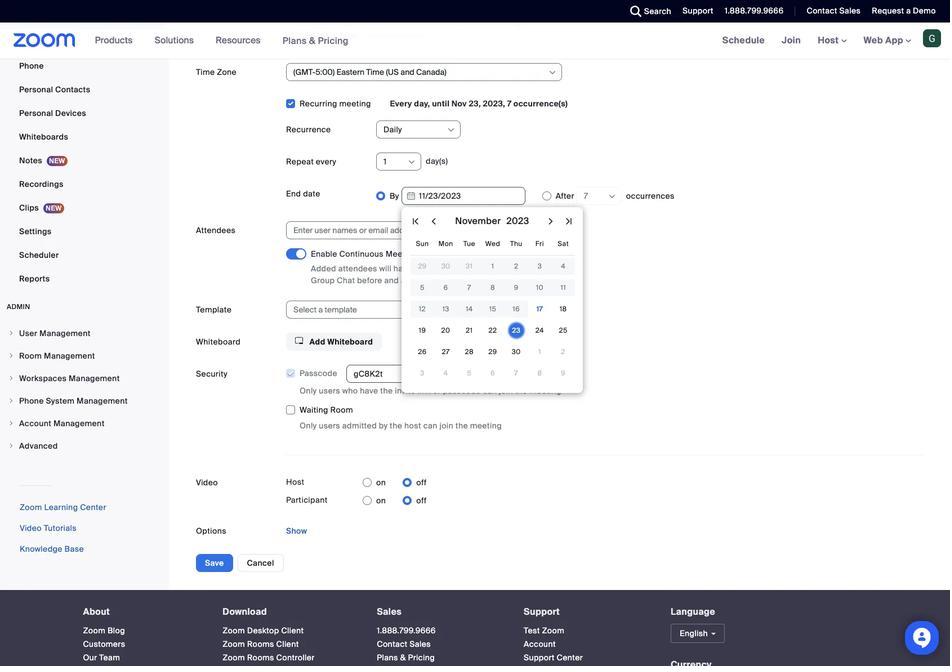 Task type: locate. For each thing, give the bounding box(es) containing it.
1 horizontal spatial 30
[[512, 347, 521, 356]]

scheduler link
[[0, 244, 166, 267]]

off
[[416, 478, 427, 488], [416, 496, 427, 506]]

1 horizontal spatial plans
[[377, 653, 398, 663]]

29 down 22 button
[[488, 347, 497, 356]]

on for host
[[376, 478, 386, 488]]

2 down 25
[[561, 347, 565, 356]]

& inside 1.888.799.9666 contact sales plans & pricing
[[400, 653, 406, 663]]

0 vertical spatial 9 button
[[509, 281, 523, 295]]

30 down mon
[[441, 262, 450, 271]]

&
[[309, 35, 316, 46], [400, 653, 406, 663]]

& down 1.888.799.9666 link
[[400, 653, 406, 663]]

right image inside 'workspaces management' menu item
[[8, 375, 15, 382]]

notes link
[[0, 150, 166, 172]]

0 horizontal spatial pricing
[[318, 35, 349, 46]]

8 down 24 button
[[537, 369, 542, 378]]

1 button down wed
[[486, 260, 499, 273]]

1 horizontal spatial 7 button
[[509, 367, 523, 380]]

1 vertical spatial 30
[[512, 347, 521, 356]]

have up after
[[394, 264, 412, 274]]

chat down attendees
[[337, 276, 355, 286]]

1 right image from the top
[[8, 330, 15, 337]]

phone for phone
[[19, 61, 44, 71]]

1 vertical spatial 1 button
[[533, 345, 546, 359]]

2 vertical spatial 1
[[538, 347, 541, 356]]

0 vertical spatial 8 button
[[486, 281, 499, 295]]

show options image left occurrences
[[608, 192, 617, 201]]

19 button
[[416, 324, 429, 337]]

1 rooms from the top
[[247, 639, 274, 649]]

right image
[[8, 353, 15, 360], [8, 420, 15, 427]]

workspaces management
[[19, 374, 120, 384]]

0 horizontal spatial whiteboard
[[196, 337, 240, 347]]

8 button down 24 button
[[533, 367, 546, 380]]

sales up host dropdown button
[[839, 6, 861, 16]]

center right learning
[[80, 503, 106, 513]]

host down contact sales
[[818, 34, 841, 46]]

1 vertical spatial 5
[[467, 369, 471, 378]]

1 horizontal spatial 3
[[538, 262, 542, 271]]

recurring meeting
[[300, 99, 371, 109]]

until
[[432, 99, 450, 109]]

7 button up 14 button
[[462, 281, 476, 295]]

& left more
[[309, 35, 316, 46]]

0 horizontal spatial 3
[[420, 369, 424, 378]]

1 horizontal spatial 29 button
[[486, 345, 499, 359]]

scheduler
[[19, 250, 59, 260]]

right image left the workspaces
[[8, 375, 15, 382]]

sales inside 1.888.799.9666 contact sales plans & pricing
[[410, 639, 431, 649]]

right image inside room management menu item
[[8, 353, 15, 360]]

1 horizontal spatial 9 button
[[556, 367, 570, 380]]

1 vertical spatial meeting.
[[436, 276, 469, 286]]

support right search
[[683, 6, 713, 16]]

phone down the workspaces
[[19, 396, 44, 406]]

1 users from the top
[[319, 386, 340, 396]]

1 vertical spatial only
[[300, 421, 317, 431]]

room
[[19, 351, 42, 361], [330, 405, 353, 415]]

0 horizontal spatial 5
[[420, 283, 424, 292]]

solutions
[[155, 34, 194, 46]]

meeting. right per
[[489, 18, 523, 28]]

1 only from the top
[[300, 386, 317, 396]]

management up room management in the bottom of the page
[[39, 329, 91, 339]]

5
[[420, 283, 424, 292], [467, 369, 471, 378]]

access
[[414, 264, 441, 274]]

29 button down 22 button
[[486, 345, 499, 359]]

users for admitted
[[319, 421, 340, 431]]

8 for the left 8 button
[[491, 283, 495, 292]]

account management menu item
[[0, 413, 166, 434]]

2 personal from the top
[[19, 108, 53, 119]]

30
[[441, 262, 450, 271], [512, 347, 521, 356]]

only up the waiting
[[300, 386, 317, 396]]

download link
[[223, 606, 267, 618]]

host up participant
[[286, 477, 304, 487]]

join right passcode
[[499, 386, 513, 396]]

0 vertical spatial video
[[196, 478, 218, 488]]

1 horizontal spatial 2
[[561, 347, 565, 356]]

on for participant
[[376, 496, 386, 506]]

upgrade now link
[[366, 30, 420, 40]]

web
[[864, 34, 883, 46]]

attendees
[[338, 264, 377, 274]]

1.888.799.9666 button up the close "icon"
[[725, 6, 784, 16]]

our team link
[[83, 653, 120, 663]]

None text field
[[346, 365, 431, 383]]

6 button down 22 button
[[486, 367, 499, 380]]

2023 button
[[504, 215, 532, 227]]

1 horizontal spatial join
[[499, 386, 513, 396]]

every day, until nov 23, 2023, 7 occurrence(s)
[[388, 99, 568, 109]]

sat
[[558, 239, 569, 248]]

contact down 1.888.799.9666 link
[[377, 639, 407, 649]]

web app button
[[864, 34, 911, 46]]

show options image left day(s)
[[407, 158, 416, 167]]

product information navigation
[[87, 23, 357, 59]]

1 vertical spatial &
[[400, 653, 406, 663]]

select time zone text field
[[293, 64, 547, 81]]

will
[[379, 264, 391, 274]]

9 for topmost 9 button
[[514, 283, 518, 292]]

1 vertical spatial pricing
[[408, 653, 435, 663]]

1 vertical spatial video
[[20, 523, 42, 534]]

room management menu item
[[0, 345, 166, 367]]

23,
[[469, 99, 481, 109]]

previous month,october 2023 image
[[427, 215, 440, 228]]

language
[[671, 606, 715, 618]]

date
[[303, 189, 320, 199]]

1 vertical spatial show options image
[[407, 158, 416, 167]]

user management menu item
[[0, 323, 166, 344]]

29 button
[[416, 260, 429, 273], [486, 345, 499, 359]]

0 vertical spatial 7 button
[[462, 281, 476, 295]]

1 horizontal spatial meeting
[[468, 264, 499, 274]]

2 rooms from the top
[[247, 653, 274, 663]]

2 button down the thu
[[509, 260, 523, 273]]

chat down sun
[[419, 249, 438, 259]]

1 vertical spatial 30 button
[[509, 345, 523, 359]]

0 vertical spatial 3
[[538, 262, 542, 271]]

4 up 11
[[561, 262, 565, 271]]

rooms down the desktop
[[247, 639, 274, 649]]

8 button up the 15 button at right
[[486, 281, 499, 295]]

1 vertical spatial join
[[439, 421, 453, 431]]

zoom blog link
[[83, 626, 125, 636]]

add whiteboard
[[307, 337, 373, 347]]

1 vertical spatial host
[[286, 477, 304, 487]]

1 vertical spatial meeting
[[468, 264, 499, 274]]

team
[[99, 653, 120, 663]]

1 horizontal spatial room
[[330, 405, 353, 415]]

right image left advanced
[[8, 443, 15, 450]]

can right passcode
[[483, 386, 497, 396]]

1 vertical spatial rooms
[[247, 653, 274, 663]]

1 off from the top
[[416, 478, 427, 488]]

rooms down "zoom rooms client" link
[[247, 653, 274, 663]]

0 horizontal spatial show options image
[[407, 158, 416, 167]]

1 horizontal spatial 6 button
[[486, 367, 499, 380]]

2 horizontal spatial sales
[[839, 6, 861, 16]]

1 vertical spatial 29
[[488, 347, 497, 356]]

pricing inside 1.888.799.9666 contact sales plans & pricing
[[408, 653, 435, 663]]

3 button
[[533, 260, 546, 273], [416, 367, 429, 380]]

support for support link on the right of search
[[683, 6, 713, 16]]

a
[[906, 6, 911, 16]]

4 button
[[556, 260, 570, 273], [439, 367, 453, 380]]

right image left room management in the bottom of the page
[[8, 353, 15, 360]]

on inside participant option group
[[376, 496, 386, 506]]

9 down 25
[[561, 369, 565, 378]]

2 button
[[509, 260, 523, 273], [556, 345, 570, 359]]

2 phone from the top
[[19, 396, 44, 406]]

next month,december 2023 image
[[544, 215, 558, 228]]

sales down 1.888.799.9666 link
[[410, 639, 431, 649]]

contacts
[[55, 85, 90, 95]]

0 vertical spatial personal
[[19, 85, 53, 95]]

2 off from the top
[[416, 496, 427, 506]]

previous year,november 2022 image
[[409, 215, 422, 228]]

8 button
[[486, 281, 499, 295], [533, 367, 546, 380]]

9 button up 16 button
[[509, 281, 523, 295]]

users
[[319, 386, 340, 396], [319, 421, 340, 431]]

2 only from the top
[[300, 421, 317, 431]]

7 button down 23 button on the right of the page
[[509, 367, 523, 380]]

whiteboard down template
[[196, 337, 240, 347]]

1 vertical spatial 8
[[537, 369, 542, 378]]

right image left account management
[[8, 420, 15, 427]]

room down who
[[330, 405, 353, 415]]

notes
[[19, 156, 42, 166]]

5 for the bottommost "5" "button"
[[467, 369, 471, 378]]

cancel
[[247, 558, 274, 568]]

repeat every
[[286, 157, 336, 167]]

2 button down 25
[[556, 345, 570, 359]]

1 horizontal spatial pricing
[[408, 653, 435, 663]]

right image inside account management menu item
[[8, 420, 15, 427]]

2023,
[[483, 99, 505, 109]]

plans down your
[[283, 35, 307, 46]]

right image left user
[[8, 330, 15, 337]]

1 horizontal spatial contact
[[807, 6, 837, 16]]

3 right image from the top
[[8, 398, 15, 405]]

1.888.799.9666 down sales link
[[377, 626, 436, 636]]

1 vertical spatial account
[[524, 639, 556, 649]]

on inside the 'host' option group
[[376, 478, 386, 488]]

1 horizontal spatial 3 button
[[533, 260, 546, 273]]

video for video
[[196, 478, 218, 488]]

1 horizontal spatial sales
[[410, 639, 431, 649]]

2 vertical spatial meeting
[[470, 421, 502, 431]]

account management
[[19, 419, 105, 429]]

whiteboard
[[196, 337, 240, 347], [327, 337, 373, 347]]

14
[[466, 305, 473, 314]]

29 up after
[[418, 262, 427, 271]]

30 button down 23
[[509, 345, 523, 359]]

1 phone from the top
[[19, 61, 44, 71]]

1 vertical spatial have
[[360, 386, 378, 396]]

4 down 27
[[444, 369, 448, 378]]

1 down wed
[[491, 262, 494, 271]]

right image
[[8, 330, 15, 337], [8, 375, 15, 382], [8, 398, 15, 405], [8, 443, 15, 450]]

2 vertical spatial sales
[[410, 639, 431, 649]]

sales
[[839, 6, 861, 16], [377, 606, 402, 618], [410, 639, 431, 649]]

23
[[512, 326, 520, 335]]

join right host
[[439, 421, 453, 431]]

0 vertical spatial 4 button
[[556, 260, 570, 273]]

continuous
[[339, 249, 384, 259]]

pricing down 'current'
[[318, 35, 349, 46]]

1 vertical spatial 3 button
[[416, 367, 429, 380]]

schedule
[[722, 34, 765, 46]]

room inside security group
[[330, 405, 353, 415]]

waiting room
[[300, 405, 353, 415]]

meeting
[[339, 99, 371, 109], [530, 386, 561, 396], [470, 421, 502, 431]]

1.888.799.9666 up the close "icon"
[[725, 6, 784, 16]]

management down phone system management menu item
[[53, 419, 105, 429]]

1 on from the top
[[376, 478, 386, 488]]

2 vertical spatial support
[[524, 653, 555, 663]]

demo
[[913, 6, 936, 16]]

off for host
[[416, 478, 427, 488]]

1 horizontal spatial have
[[394, 264, 412, 274]]

pricing down 1.888.799.9666 link
[[408, 653, 435, 663]]

room down user
[[19, 351, 42, 361]]

personal up whiteboards
[[19, 108, 53, 119]]

account inside the test zoom account support center
[[524, 639, 556, 649]]

right image inside the "user management" menu item
[[8, 330, 15, 337]]

0 vertical spatial &
[[309, 35, 316, 46]]

show options image for occurrences
[[608, 192, 617, 201]]

2 down the thu
[[514, 262, 518, 271]]

phone inside menu item
[[19, 396, 44, 406]]

off inside participant option group
[[416, 496, 427, 506]]

10
[[536, 283, 543, 292]]

november button
[[452, 215, 504, 227]]

18 button
[[556, 302, 570, 316]]

1.888.799.9666 link
[[377, 626, 436, 636]]

4 button up 11 button
[[556, 260, 570, 273]]

test
[[524, 626, 540, 636]]

occurrence(s)
[[514, 99, 568, 109]]

0 horizontal spatial 1 button
[[486, 260, 499, 273]]

5 button up passcode
[[462, 367, 476, 380]]

3 button up 10 button in the right top of the page
[[533, 260, 546, 273]]

reports link
[[0, 268, 166, 290]]

0 horizontal spatial 4
[[444, 369, 448, 378]]

phone system management
[[19, 396, 128, 406]]

Persistent Chat, enter email address,Enter user names or email addresses text field
[[293, 222, 545, 239]]

banner
[[0, 23, 950, 59]]

video tutorials link
[[20, 523, 77, 534]]

22
[[489, 326, 497, 335]]

web app
[[864, 34, 903, 46]]

can right host
[[423, 421, 437, 431]]

management for room management
[[44, 351, 95, 361]]

30 button down mon
[[439, 260, 453, 273]]

support
[[397, 18, 427, 28]]

and
[[384, 276, 399, 286]]

0 horizontal spatial meeting
[[339, 99, 371, 109]]

management down room management menu item
[[69, 374, 120, 384]]

5 right after
[[420, 283, 424, 292]]

1 down daily
[[384, 157, 387, 167]]

profile picture image
[[923, 29, 941, 47]]

november 2023
[[455, 215, 529, 227]]

1 vertical spatial 1
[[491, 262, 494, 271]]

0 vertical spatial 9
[[514, 283, 518, 292]]

15 button
[[486, 302, 499, 316]]

can
[[363, 18, 377, 28], [483, 386, 497, 396], [423, 421, 437, 431]]

contact up host dropdown button
[[807, 6, 837, 16]]

personal for personal contacts
[[19, 85, 53, 95]]

none text field inside security group
[[346, 365, 431, 383]]

1 horizontal spatial 6
[[491, 369, 495, 378]]

1 personal from the top
[[19, 85, 53, 95]]

2 on from the top
[[376, 496, 386, 506]]

1 whiteboard from the left
[[196, 337, 240, 347]]

right image for user
[[8, 330, 15, 337]]

daily button
[[384, 121, 446, 138]]

0 vertical spatial 1 button
[[486, 260, 499, 273]]

video for video tutorials
[[20, 523, 42, 534]]

29
[[418, 262, 427, 271], [488, 347, 497, 356]]

0 vertical spatial 1.888.799.9666
[[725, 6, 784, 16]]

1 horizontal spatial host
[[818, 34, 841, 46]]

0 horizontal spatial 1.888.799.9666
[[377, 626, 436, 636]]

room inside menu item
[[19, 351, 42, 361]]

0 vertical spatial chat
[[419, 249, 438, 259]]

show options image inside end date option group
[[608, 192, 617, 201]]

meeting up will on the left top of page
[[386, 249, 417, 259]]

zoom inside zoom blog customers our team
[[83, 626, 105, 636]]

after
[[401, 276, 419, 286]]

0 vertical spatial pricing
[[318, 35, 349, 46]]

show options image
[[548, 68, 557, 77], [407, 158, 416, 167], [608, 192, 617, 201]]

1 horizontal spatial 9
[[561, 369, 565, 378]]

account down test zoom link at the right bottom of the page
[[524, 639, 556, 649]]

management up workspaces management
[[44, 351, 95, 361]]

1 vertical spatial 2 button
[[556, 345, 570, 359]]

0 vertical spatial off
[[416, 478, 427, 488]]

0 horizontal spatial 5 button
[[416, 281, 429, 295]]

0 vertical spatial 1
[[384, 157, 387, 167]]

7 down 23 button on the right of the page
[[514, 369, 518, 378]]

0 horizontal spatial meeting.
[[436, 276, 469, 286]]

1.888.799.9666 for 1.888.799.9666
[[725, 6, 784, 16]]

off up participant option group
[[416, 478, 427, 488]]

personal up the personal devices
[[19, 85, 53, 95]]

0 vertical spatial center
[[80, 503, 106, 513]]

add whiteboard button
[[286, 333, 382, 351]]

0 vertical spatial support
[[683, 6, 713, 16]]

meeting. inside enable continuous meeting chat added attendees will have access to the meeting group chat before and after the meeting.
[[436, 276, 469, 286]]

0 vertical spatial 30 button
[[439, 260, 453, 273]]

3 button up link
[[416, 367, 429, 380]]

settings
[[19, 227, 52, 237]]

1 vertical spatial right image
[[8, 420, 15, 427]]

users down waiting room
[[319, 421, 340, 431]]

0 horizontal spatial 2 button
[[509, 260, 523, 273]]

1 right image from the top
[[8, 353, 15, 360]]

0 vertical spatial 6
[[444, 283, 448, 292]]

4 button up or
[[439, 367, 453, 380]]

on down the 'host' option group
[[376, 496, 386, 506]]

support inside the test zoom account support center
[[524, 653, 555, 663]]

4 right image from the top
[[8, 443, 15, 450]]

1 inside dropdown button
[[384, 157, 387, 167]]

11
[[560, 283, 566, 292]]

5 button down access
[[416, 281, 429, 295]]

3 for topmost 3 button
[[538, 262, 542, 271]]

time zone
[[196, 67, 237, 77]]

can left only
[[363, 18, 377, 28]]

& inside product information navigation
[[309, 35, 316, 46]]

1 vertical spatial 9
[[561, 369, 565, 378]]

0 vertical spatial users
[[319, 386, 340, 396]]

only
[[300, 386, 317, 396], [300, 421, 317, 431]]

1 vertical spatial plans
[[377, 653, 398, 663]]

6 down to
[[444, 283, 448, 292]]

admin
[[7, 303, 30, 312]]

0 vertical spatial 30
[[441, 262, 450, 271]]

2 right image from the top
[[8, 375, 15, 382]]

users up waiting room
[[319, 386, 340, 396]]

right image inside phone system management menu item
[[8, 398, 15, 405]]

time
[[196, 67, 215, 77]]

1
[[384, 157, 387, 167], [491, 262, 494, 271], [538, 347, 541, 356]]

30 down 23
[[512, 347, 521, 356]]

0 horizontal spatial meeting
[[386, 249, 417, 259]]

right image left system
[[8, 398, 15, 405]]

video up knowledge at the bottom left of the page
[[20, 523, 42, 534]]

9 up 16 button
[[514, 283, 518, 292]]

personal menu menu
[[0, 0, 166, 291]]

management for account management
[[53, 419, 105, 429]]

participant option group
[[363, 492, 427, 510]]

2 whiteboard from the left
[[327, 337, 373, 347]]

zoom up account link
[[542, 626, 564, 636]]

13
[[442, 305, 449, 314]]

0 horizontal spatial 1
[[384, 157, 387, 167]]

off inside the 'host' option group
[[416, 478, 427, 488]]

1 vertical spatial 3
[[420, 369, 424, 378]]

0 horizontal spatial 9
[[514, 283, 518, 292]]

3 up link
[[420, 369, 424, 378]]

whiteboard right the add
[[327, 337, 373, 347]]

0 horizontal spatial contact
[[377, 639, 407, 649]]

0 horizontal spatial have
[[360, 386, 378, 396]]

2 users from the top
[[319, 421, 340, 431]]

1 vertical spatial 9 button
[[556, 367, 570, 380]]

center down test zoom link at the right bottom of the page
[[557, 653, 583, 663]]

on up participant option group
[[376, 478, 386, 488]]

off for participant
[[416, 496, 427, 506]]

center
[[80, 503, 106, 513], [557, 653, 583, 663]]

phone inside "personal menu" menu
[[19, 61, 44, 71]]

29 button up after
[[416, 260, 429, 273]]

zoom logo image
[[14, 33, 75, 47]]

7 inside dropdown button
[[584, 191, 588, 201]]

0 vertical spatial 5 button
[[416, 281, 429, 295]]

2 right image from the top
[[8, 420, 15, 427]]

1 horizontal spatial 8 button
[[533, 367, 546, 380]]

1 vertical spatial chat
[[337, 276, 355, 286]]

show options image for day(s)
[[407, 158, 416, 167]]

the
[[453, 264, 466, 274], [421, 276, 433, 286], [380, 386, 393, 396], [515, 386, 527, 396], [390, 421, 402, 431], [455, 421, 468, 431]]

1 down 24
[[538, 347, 541, 356]]

0 vertical spatial contact
[[807, 6, 837, 16]]

app
[[885, 34, 903, 46]]

40
[[429, 18, 439, 28]]

28 button
[[462, 345, 476, 359]]



Task type: describe. For each thing, give the bounding box(es) containing it.
english
[[680, 629, 708, 639]]

banner containing products
[[0, 23, 950, 59]]

1 vertical spatial sales
[[377, 606, 402, 618]]

phone system management menu item
[[0, 391, 166, 412]]

31 button
[[462, 260, 476, 273]]

advanced menu item
[[0, 436, 166, 457]]

16 button
[[509, 302, 523, 316]]

1 vertical spatial 6
[[491, 369, 495, 378]]

resources
[[216, 34, 261, 46]]

17 button
[[533, 302, 546, 316]]

25
[[559, 326, 568, 335]]

daily
[[384, 124, 402, 135]]

workspaces management menu item
[[0, 368, 166, 389]]

knowledge base link
[[20, 544, 84, 554]]

right image for account management
[[8, 420, 15, 427]]

support link right search
[[683, 6, 713, 16]]

0 horizontal spatial 2
[[514, 262, 518, 271]]

room management
[[19, 351, 95, 361]]

before
[[357, 276, 382, 286]]

link
[[418, 386, 431, 396]]

2 horizontal spatial meeting
[[530, 386, 561, 396]]

host inside meetings navigation
[[818, 34, 841, 46]]

meetings navigation
[[714, 23, 950, 59]]

participant
[[286, 495, 328, 505]]

1 vertical spatial client
[[276, 639, 299, 649]]

0 horizontal spatial 7 button
[[462, 281, 476, 295]]

0 horizontal spatial 30
[[441, 262, 450, 271]]

pricing inside product information navigation
[[318, 35, 349, 46]]

enable
[[311, 249, 337, 259]]

added
[[311, 264, 336, 274]]

28
[[465, 347, 474, 356]]

zoom rooms client link
[[223, 639, 299, 649]]

users for who
[[319, 386, 340, 396]]

sales link
[[377, 606, 402, 618]]

right image for workspaces
[[8, 375, 15, 382]]

right image inside the advanced menu item
[[8, 443, 15, 450]]

host option group
[[363, 474, 427, 492]]

0 horizontal spatial 30 button
[[439, 260, 453, 273]]

only for only users who have the invite link or passcode can join the meeting
[[300, 386, 317, 396]]

need
[[295, 30, 316, 40]]

management up account management menu item
[[77, 396, 128, 406]]

fri
[[535, 239, 544, 248]]

0 vertical spatial 4
[[561, 262, 565, 271]]

more
[[318, 30, 338, 40]]

zoom down download
[[223, 626, 245, 636]]

plans inside product information navigation
[[283, 35, 307, 46]]

2 vertical spatial can
[[423, 421, 437, 431]]

0 vertical spatial meeting
[[339, 99, 371, 109]]

host
[[404, 421, 421, 431]]

management for user management
[[39, 329, 91, 339]]

only for only users admitted by the host can join the meeting
[[300, 421, 317, 431]]

7 button
[[584, 188, 618, 204]]

zoom inside the test zoom account support center
[[542, 626, 564, 636]]

0 horizontal spatial 4 button
[[439, 367, 453, 380]]

personal devices
[[19, 108, 86, 119]]

by
[[390, 191, 399, 201]]

or
[[433, 386, 441, 396]]

whiteboard inside button
[[327, 337, 373, 347]]

14 button
[[462, 302, 476, 316]]

save button
[[196, 554, 233, 572]]

7 right 2023,
[[507, 99, 512, 109]]

0 horizontal spatial join
[[439, 421, 453, 431]]

webinars
[[19, 37, 55, 48]]

27
[[442, 347, 450, 356]]

1 vertical spatial 4
[[444, 369, 448, 378]]

zoom blog customers our team
[[83, 626, 125, 663]]

3 for leftmost 3 button
[[420, 369, 424, 378]]

25 button
[[556, 324, 570, 337]]

your current plan can only support 40 minutes per meeting. need more time? upgrade now
[[295, 18, 523, 40]]

1.888.799.9666 for 1.888.799.9666 contact sales plans & pricing
[[377, 626, 436, 636]]

management for workspaces management
[[69, 374, 120, 384]]

0 horizontal spatial 8 button
[[486, 281, 499, 295]]

waiting
[[300, 405, 328, 415]]

time?
[[340, 30, 361, 40]]

5 for the topmost "5" "button"
[[420, 283, 424, 292]]

support for support link on top of test zoom link at the right bottom of the page
[[524, 606, 560, 618]]

template
[[196, 305, 232, 315]]

13 button
[[439, 302, 453, 316]]

search
[[644, 6, 671, 16]]

0 vertical spatial sales
[[839, 6, 861, 16]]

attendees
[[196, 225, 236, 235]]

0 vertical spatial 29
[[418, 262, 427, 271]]

1 for right 1 button
[[538, 347, 541, 356]]

show options image
[[447, 126, 456, 135]]

0 horizontal spatial center
[[80, 503, 106, 513]]

zoom down "zoom rooms client" link
[[223, 653, 245, 663]]

7 up 14 button
[[467, 283, 471, 292]]

1 vertical spatial 6 button
[[486, 367, 499, 380]]

1 vertical spatial 2
[[561, 347, 565, 356]]

user management
[[19, 329, 91, 339]]

1 vertical spatial can
[[483, 386, 497, 396]]

minutes
[[441, 18, 472, 28]]

22 button
[[486, 324, 499, 337]]

1 for 1 dropdown button
[[384, 157, 387, 167]]

have inside security group
[[360, 386, 378, 396]]

wed
[[485, 239, 500, 248]]

sun
[[416, 239, 429, 248]]

right image for phone
[[8, 398, 15, 405]]

recurrence
[[286, 124, 331, 135]]

Date Picker text field
[[401, 187, 525, 205]]

current
[[314, 18, 342, 28]]

9 for bottommost 9 button
[[561, 369, 565, 378]]

have inside enable continuous meeting chat added attendees will have access to the meeting group chat before and after the meeting.
[[394, 264, 412, 274]]

webinars link
[[0, 31, 166, 54]]

meeting. inside your current plan can only support 40 minutes per meeting. need more time? upgrade now
[[489, 18, 523, 28]]

blog
[[108, 626, 125, 636]]

end date
[[286, 189, 320, 199]]

about
[[83, 606, 110, 618]]

1 vertical spatial 8 button
[[533, 367, 546, 380]]

contact sales
[[807, 6, 861, 16]]

1.888.799.9666 button up schedule
[[716, 0, 786, 23]]

can inside your current plan can only support 40 minutes per meeting. need more time? upgrade now
[[363, 18, 377, 28]]

phone link
[[0, 55, 166, 77]]

0 vertical spatial client
[[281, 626, 304, 636]]

english button
[[671, 624, 725, 643]]

user
[[19, 329, 37, 339]]

end
[[286, 189, 301, 199]]

search button
[[622, 0, 674, 23]]

next year,november 2024 image
[[562, 215, 576, 228]]

support link left the close "icon"
[[674, 0, 716, 23]]

1 horizontal spatial chat
[[419, 249, 438, 259]]

only users admitted by the host can join the meeting
[[300, 421, 502, 431]]

0 vertical spatial 2 button
[[509, 260, 523, 273]]

8 for the bottommost 8 button
[[537, 369, 542, 378]]

1 vertical spatial 5 button
[[462, 367, 476, 380]]

security group
[[286, 365, 923, 432]]

occurrences
[[626, 191, 675, 201]]

1 vertical spatial 29 button
[[486, 345, 499, 359]]

0 horizontal spatial 29 button
[[416, 260, 429, 273]]

repeat
[[286, 157, 314, 167]]

center inside the test zoom account support center
[[557, 653, 583, 663]]

products
[[95, 34, 133, 46]]

account inside menu item
[[19, 419, 51, 429]]

security
[[196, 369, 227, 379]]

controller
[[276, 653, 315, 663]]

plans inside 1.888.799.9666 contact sales plans & pricing
[[377, 653, 398, 663]]

devices
[[55, 108, 86, 119]]

zoom up 'video tutorials' link
[[20, 503, 42, 513]]

20 button
[[439, 324, 453, 337]]

personal contacts link
[[0, 79, 166, 101]]

reports
[[19, 274, 50, 284]]

1 horizontal spatial 1 button
[[533, 345, 546, 359]]

0 horizontal spatial chat
[[337, 276, 355, 286]]

join link
[[773, 23, 809, 59]]

to
[[444, 264, 451, 274]]

end date option group
[[376, 185, 923, 207]]

passcode
[[300, 368, 337, 379]]

1 horizontal spatial 29
[[488, 347, 497, 356]]

recordings link
[[0, 173, 166, 196]]

passcode
[[443, 386, 481, 396]]

0 vertical spatial meeting
[[386, 249, 417, 259]]

admin menu menu
[[0, 323, 166, 458]]

upgrade
[[368, 30, 401, 40]]

close image
[[720, 19, 733, 30]]

options
[[196, 526, 226, 536]]

1 vertical spatial 7 button
[[509, 367, 523, 380]]

zoom learning center link
[[20, 503, 106, 513]]

right image for room management
[[8, 353, 15, 360]]

contact inside 1.888.799.9666 contact sales plans & pricing
[[377, 639, 407, 649]]

1 for top 1 button
[[491, 262, 494, 271]]

1 horizontal spatial meeting
[[470, 421, 502, 431]]

every
[[316, 157, 336, 167]]

0 horizontal spatial 3 button
[[416, 367, 429, 380]]

12 button
[[416, 302, 429, 316]]

21
[[466, 326, 473, 335]]

0 vertical spatial join
[[499, 386, 513, 396]]

clips link
[[0, 197, 166, 219]]

personal for personal devices
[[19, 108, 53, 119]]

phone for phone system management
[[19, 396, 44, 406]]

support link up test zoom link at the right bottom of the page
[[524, 606, 560, 618]]

every
[[390, 99, 412, 109]]

0 horizontal spatial 6 button
[[439, 281, 453, 295]]

31
[[466, 262, 473, 271]]

show button
[[286, 522, 307, 540]]

zoom down zoom desktop client link
[[223, 639, 245, 649]]

admitted
[[342, 421, 377, 431]]

0 vertical spatial 3 button
[[533, 260, 546, 273]]

0 vertical spatial show options image
[[548, 68, 557, 77]]



Task type: vqa. For each thing, say whether or not it's contained in the screenshot.


